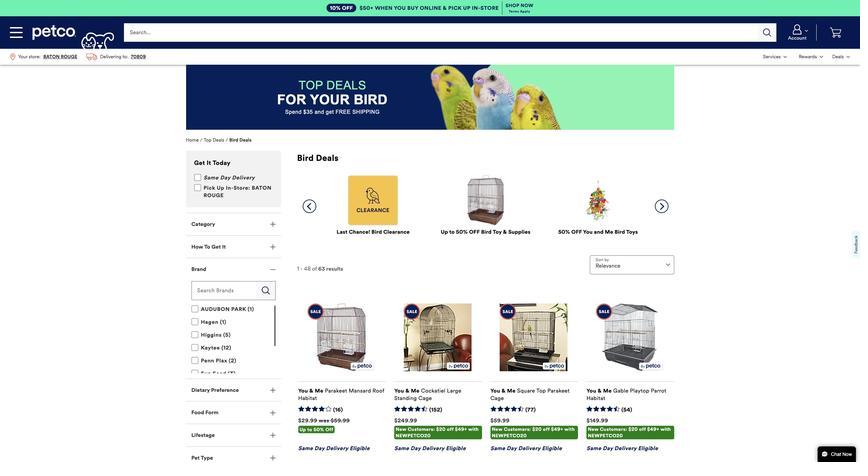 Task type: describe. For each thing, give the bounding box(es) containing it.
delivery for square top parakeet cage
[[518, 446, 541, 452]]

park
[[231, 306, 246, 313]]

spend
[[285, 109, 302, 115]]

sun seed (3)
[[201, 371, 236, 377]]

search icon 3 image
[[262, 287, 270, 295]]

carat down icon 13 image for first carat down icon 13 popup button from the left
[[820, 56, 823, 58]]

1 vertical spatial carat down icon 13 button
[[759, 49, 791, 64]]

eligible for (152)
[[446, 446, 466, 452]]

carat down icon 13 image for bottommost carat down icon 13 dropdown button
[[784, 56, 787, 58]]

same day delivery eligible for $149.99
[[587, 446, 658, 452]]

day for gable playtop parrot habitat
[[603, 446, 613, 452]]

10%
[[330, 5, 341, 11]]

(77)
[[525, 407, 536, 413]]

apply
[[520, 9, 530, 14]]

& left pick
[[443, 5, 447, 11]]

6 plus icon 2 button from the top
[[186, 447, 281, 462]]

same day delivery
[[204, 175, 255, 181]]

1 vertical spatial up
[[441, 229, 448, 235]]

playtop
[[630, 388, 649, 394]]

-
[[300, 266, 303, 272]]

in-
[[226, 185, 234, 191]]

me for cockatiel large standing cage
[[411, 388, 420, 394]]

kaytee (12)
[[201, 345, 231, 351]]

54 reviews element
[[622, 407, 632, 414]]

2 carat down icon 13 button from the left
[[828, 49, 854, 64]]

$20 for (152)
[[436, 427, 446, 433]]

hagen (1)
[[201, 319, 226, 325]]

1 carat down icon 13 button from the left
[[792, 49, 827, 64]]

10% off
[[330, 5, 353, 11]]

customers: for $249.99
[[408, 427, 435, 433]]

1 - 48 of 63 results
[[297, 266, 343, 272]]

with for gable playtop parrot habitat
[[661, 427, 671, 433]]

1 horizontal spatial off
[[469, 229, 480, 235]]

toys
[[626, 229, 638, 235]]

get it today
[[194, 159, 231, 167]]

(54)
[[622, 407, 632, 413]]

me for square top parakeet cage
[[507, 388, 516, 394]]

$29.99
[[298, 418, 317, 424]]

day for square top parakeet cage
[[507, 446, 517, 452]]

1 list from the left
[[5, 49, 150, 65]]

customers: for $59.99
[[504, 427, 531, 433]]

63
[[318, 266, 325, 272]]

off for 50% off you and me bird toys
[[571, 229, 582, 235]]

parakeet inside square top parakeet cage
[[548, 388, 570, 394]]

kaytee
[[201, 345, 220, 351]]

off for (152)
[[447, 427, 454, 433]]

$249.99
[[394, 418, 417, 424]]

you for cockatiel large standing cage
[[394, 388, 404, 394]]

me for parakeet mansard roof habitat
[[315, 388, 323, 394]]

48
[[304, 266, 311, 272]]

shop now link
[[506, 3, 534, 8]]

top inside square top parakeet cage
[[537, 388, 546, 394]]

new for $249.99
[[396, 427, 406, 433]]

$59.99 inside $29.99 was $59.99 up to 50% off
[[331, 418, 350, 424]]

last chance! bird clearance
[[337, 229, 410, 235]]

get
[[326, 109, 334, 115]]

plus icon 2 image for 4th plus icon 2 dropdown button from the bottom of the page
[[270, 388, 275, 393]]

you & me for cockatiel large standing cage
[[394, 388, 420, 394]]

baton rouge
[[204, 185, 272, 199]]

$149.99
[[587, 418, 608, 424]]

delivery for parakeet mansard roof habitat
[[326, 446, 348, 452]]

you for parakeet mansard roof habitat
[[298, 388, 308, 394]]

and inside top deals for your bird spend $35 and get free shipping
[[315, 109, 324, 115]]

50% inside $29.99 was $59.99 up to 50% off
[[314, 427, 324, 433]]

to inside $29.99 was $59.99 up to 50% off
[[307, 427, 312, 433]]

0 horizontal spatial (1)
[[220, 319, 226, 325]]

Search Brands text field
[[192, 282, 256, 300]]

chance!
[[349, 229, 370, 235]]

toy
[[493, 229, 502, 235]]

pick
[[448, 5, 462, 11]]

you for gable playtop parrot habitat
[[587, 388, 596, 394]]

large
[[447, 388, 461, 394]]

2 list from the left
[[758, 49, 855, 65]]

was
[[319, 418, 329, 424]]

higgins
[[201, 332, 222, 338]]

for
[[277, 92, 306, 107]]

up to 50% off bird toy & supplies link
[[441, 229, 530, 235]]

1
[[297, 266, 299, 272]]

get
[[194, 159, 205, 167]]

square top parakeet cage
[[490, 388, 570, 402]]

roof
[[373, 388, 384, 394]]

pick up in-store:
[[204, 185, 252, 191]]

you & me for square top parakeet cage
[[490, 388, 516, 394]]

1 horizontal spatial and
[[594, 229, 604, 235]]

you for square top parakeet cage
[[490, 388, 500, 394]]

3 plus icon 2 button from the top
[[186, 379, 281, 402]]

1 / from the left
[[200, 137, 202, 143]]

top inside top deals for your bird spend $35 and get free shipping
[[299, 79, 323, 92]]

store
[[480, 5, 499, 11]]

$20 for (77)
[[532, 427, 542, 433]]

2 horizontal spatial 50%
[[558, 229, 570, 235]]

(2)
[[229, 358, 236, 364]]

77 reviews element
[[525, 407, 536, 414]]

you
[[394, 5, 406, 11]]

same for cockatiel large standing cage
[[394, 446, 409, 452]]

terms
[[509, 9, 519, 14]]

eligible for (54)
[[638, 446, 658, 452]]

of
[[312, 266, 317, 272]]

me for gable playtop parrot habitat
[[603, 388, 612, 394]]

off for (77)
[[543, 427, 550, 433]]

higgins (5)
[[201, 332, 231, 338]]

plus icon 2 image for sixth plus icon 2 dropdown button from the top of the page
[[270, 456, 275, 461]]

cage for square
[[490, 395, 504, 402]]

$50+
[[360, 5, 373, 11]]

1 plus icon 2 button from the top
[[186, 213, 281, 236]]

up to 50% off bird toy & supplies
[[441, 229, 530, 235]]

hagen
[[201, 319, 218, 325]]

you & me for gable playtop parrot habitat
[[587, 388, 612, 394]]

online
[[420, 5, 441, 11]]

0 horizontal spatial top
[[204, 137, 212, 143]]

last
[[337, 229, 347, 235]]

(5)
[[223, 332, 231, 338]]

shop now terms apply
[[506, 3, 534, 14]]

audubon park (1)
[[201, 306, 254, 313]]

home
[[186, 137, 199, 143]]

$50+ when you buy online & pick up in-store
[[360, 5, 499, 11]]

cockatiel
[[421, 388, 445, 394]]

off for (54)
[[639, 427, 646, 433]]

new for $59.99
[[492, 427, 503, 433]]

$59.99 new customers: $20 off $49+ with newpetco20
[[490, 418, 575, 439]]

brand button
[[186, 258, 281, 281]]

standing
[[394, 395, 417, 402]]

5 plus icon 2 button from the top
[[186, 424, 281, 447]]

parrot
[[651, 388, 667, 394]]

it
[[207, 159, 211, 167]]

plus icon 2 image for 4th plus icon 2 dropdown button
[[270, 410, 275, 416]]

free
[[336, 109, 351, 115]]

shipping
[[352, 109, 380, 115]]

$59.99 inside $59.99 new customers: $20 off $49+ with newpetco20
[[490, 418, 510, 424]]

cockatiel large standing cage
[[394, 388, 461, 402]]

gable
[[613, 388, 629, 394]]

(16)
[[333, 407, 343, 413]]



Task type: vqa. For each thing, say whether or not it's contained in the screenshot.


Task type: locate. For each thing, give the bounding box(es) containing it.
1 horizontal spatial $59.99
[[490, 418, 510, 424]]

$20 inside '$149.99 new customers: $20 off $49+ with newpetco20'
[[628, 427, 638, 433]]

new for $149.99
[[588, 427, 599, 433]]

plus icon 2 image for fifth plus icon 2 dropdown button from the bottom
[[270, 244, 275, 250]]

habitat up $29.99
[[298, 395, 317, 402]]

16 reviews element
[[333, 407, 343, 414]]

you & me up $29.99
[[298, 388, 323, 394]]

delivery down the $249.99 new customers: $20 off $49+ with newpetco20
[[422, 446, 444, 452]]

day down the $249.99 new customers: $20 off $49+ with newpetco20
[[411, 446, 421, 452]]

same for square top parakeet cage
[[490, 446, 505, 452]]

shop
[[506, 3, 519, 8]]

delivery
[[232, 175, 255, 181], [326, 446, 348, 452], [422, 446, 444, 452], [518, 446, 541, 452], [614, 446, 637, 452]]

3 customers: from the left
[[600, 427, 627, 433]]

newpetco20 for $149.99
[[588, 433, 623, 439]]

habitat for gable playtop parrot habitat
[[587, 395, 605, 402]]

gable playtop parrot habitat
[[587, 388, 667, 402]]

cage
[[418, 395, 432, 402], [490, 395, 504, 402]]

plax
[[216, 358, 227, 364]]

$49+ inside $59.99 new customers: $20 off $49+ with newpetco20
[[551, 427, 563, 433]]

2 horizontal spatial customers:
[[600, 427, 627, 433]]

1 you & me from the left
[[298, 388, 323, 394]]

& for square top parakeet cage
[[502, 388, 506, 394]]

off inside the $249.99 new customers: $20 off $49+ with newpetco20
[[447, 427, 454, 433]]

4 eligible from the left
[[638, 446, 658, 452]]

& for gable playtop parrot habitat
[[598, 388, 602, 394]]

rouge
[[204, 192, 224, 199]]

bird inside top deals for your bird spend $35 and get free shipping
[[354, 92, 388, 107]]

2 with from the left
[[565, 427, 575, 433]]

0 horizontal spatial carat down icon 13 button
[[792, 49, 827, 64]]

day for cockatiel large standing cage
[[411, 446, 421, 452]]

plus icon 2 image
[[270, 222, 275, 227], [270, 244, 275, 250], [270, 388, 275, 393], [270, 410, 275, 416], [270, 433, 275, 438], [270, 456, 275, 461]]

/ right top deals link
[[226, 137, 228, 143]]

2 eligible from the left
[[446, 446, 466, 452]]

last chance! bird clearance link
[[337, 229, 410, 235]]

2 horizontal spatial with
[[661, 427, 671, 433]]

$35
[[303, 109, 313, 115]]

1 $49+ from the left
[[455, 427, 467, 433]]

top right 'square'
[[537, 388, 546, 394]]

habitat up the $149.99 on the right bottom of page
[[587, 395, 605, 402]]

carat down icon 13 button right search "icon"
[[781, 24, 814, 41]]

today
[[213, 159, 231, 167]]

0 horizontal spatial parakeet
[[325, 388, 347, 394]]

newpetco20 for $249.99
[[396, 433, 431, 439]]

off inside $59.99 new customers: $20 off $49+ with newpetco20
[[543, 427, 550, 433]]

and left get
[[315, 109, 324, 115]]

clearance
[[383, 229, 410, 235]]

off
[[342, 5, 353, 11], [469, 229, 480, 235], [571, 229, 582, 235]]

parakeet inside parakeet mansard roof habitat
[[325, 388, 347, 394]]

eligible for (16)
[[350, 446, 370, 452]]

carat down icon 13 button down search "icon"
[[759, 49, 791, 64]]

50% off you and me bird toys
[[558, 229, 638, 235]]

cage inside square top parakeet cage
[[490, 395, 504, 402]]

(12)
[[221, 345, 231, 351]]

plus icon 2 button
[[186, 213, 281, 236], [186, 236, 281, 258], [186, 379, 281, 402], [186, 402, 281, 424], [186, 424, 281, 447], [186, 447, 281, 462]]

plus icon 2 image for 6th plus icon 2 dropdown button from the bottom
[[270, 222, 275, 227]]

3 $49+ from the left
[[647, 427, 659, 433]]

(1)
[[248, 306, 254, 313], [220, 319, 226, 325]]

delivery down off
[[326, 446, 348, 452]]

same day delivery eligible for $59.99
[[490, 446, 562, 452]]

habitat for parakeet mansard roof habitat
[[298, 395, 317, 402]]

2 horizontal spatial new
[[588, 427, 599, 433]]

& for parakeet mansard roof habitat
[[309, 388, 313, 394]]

in-
[[472, 5, 480, 11]]

me left 'square'
[[507, 388, 516, 394]]

1 new from the left
[[396, 427, 406, 433]]

4 same day delivery eligible from the left
[[587, 446, 658, 452]]

1 horizontal spatial carat down icon 13 button
[[828, 49, 854, 64]]

1 horizontal spatial $20
[[532, 427, 542, 433]]

5 plus icon 2 image from the top
[[270, 433, 275, 438]]

newpetco20 inside $59.99 new customers: $20 off $49+ with newpetco20
[[492, 433, 527, 439]]

customers: down the $149.99 on the right bottom of page
[[600, 427, 627, 433]]

customers: down $249.99 on the bottom of page
[[408, 427, 435, 433]]

with inside '$149.99 new customers: $20 off $49+ with newpetco20'
[[661, 427, 671, 433]]

to
[[449, 229, 455, 235], [307, 427, 312, 433]]

1 horizontal spatial parakeet
[[548, 388, 570, 394]]

results
[[326, 266, 343, 272]]

$49+ for (77)
[[551, 427, 563, 433]]

0 vertical spatial (1)
[[248, 306, 254, 313]]

when
[[375, 5, 393, 11]]

1 horizontal spatial 50%
[[456, 229, 468, 235]]

2 new from the left
[[492, 427, 503, 433]]

3 with from the left
[[661, 427, 671, 433]]

1 horizontal spatial up
[[300, 427, 306, 433]]

customers: inside '$149.99 new customers: $20 off $49+ with newpetco20'
[[600, 427, 627, 433]]

2 plus icon 2 image from the top
[[270, 244, 275, 250]]

with for square top parakeet cage
[[565, 427, 575, 433]]

2 $49+ from the left
[[551, 427, 563, 433]]

0 horizontal spatial list
[[5, 49, 150, 65]]

2 horizontal spatial top
[[537, 388, 546, 394]]

1 same day delivery eligible from the left
[[298, 446, 370, 452]]

customers: for $149.99
[[600, 427, 627, 433]]

up
[[463, 5, 470, 11]]

with inside $59.99 new customers: $20 off $49+ with newpetco20
[[565, 427, 575, 433]]

0 vertical spatial to
[[449, 229, 455, 235]]

parakeet up (16)
[[325, 388, 347, 394]]

2 / from the left
[[226, 137, 228, 143]]

baton
[[252, 185, 272, 191]]

$20 for (54)
[[628, 427, 638, 433]]

1 horizontal spatial $49+
[[551, 427, 563, 433]]

$49+ for (54)
[[647, 427, 659, 433]]

2 horizontal spatial $49+
[[647, 427, 659, 433]]

0 horizontal spatial off
[[342, 5, 353, 11]]

day down $29.99 was $59.99 up to 50% off
[[314, 446, 325, 452]]

& for cockatiel large standing cage
[[406, 388, 410, 394]]

new inside the $249.99 new customers: $20 off $49+ with newpetco20
[[396, 427, 406, 433]]

1 horizontal spatial newpetco20
[[492, 433, 527, 439]]

cage for cockatiel
[[418, 395, 432, 402]]

top up for
[[299, 79, 323, 92]]

newpetco20 inside '$149.99 new customers: $20 off $49+ with newpetco20'
[[588, 433, 623, 439]]

$29.99 was $59.99 up to 50% off
[[298, 418, 350, 433]]

deals
[[327, 79, 366, 92], [213, 137, 224, 143], [239, 137, 252, 143], [316, 153, 339, 163]]

0 horizontal spatial $20
[[436, 427, 446, 433]]

you
[[583, 229, 593, 235], [298, 388, 308, 394], [394, 388, 404, 394], [490, 388, 500, 394], [587, 388, 596, 394]]

3 off from the left
[[639, 427, 646, 433]]

0 horizontal spatial /
[[200, 137, 202, 143]]

0 horizontal spatial $49+
[[455, 427, 467, 433]]

$149.99 new customers: $20 off $49+ with newpetco20
[[587, 418, 671, 439]]

2 plus icon 2 button from the top
[[186, 236, 281, 258]]

0 vertical spatial up
[[217, 185, 224, 191]]

2 parakeet from the left
[[548, 388, 570, 394]]

carat down icon 13 image for 1st carat down icon 13 popup button from right
[[847, 56, 850, 58]]

same for gable playtop parrot habitat
[[587, 446, 601, 452]]

1 newpetco20 from the left
[[396, 433, 431, 439]]

& left gable
[[598, 388, 602, 394]]

delivery up store: at the left top of the page
[[232, 175, 255, 181]]

you & me left gable
[[587, 388, 612, 394]]

customers: down 77 reviews element
[[504, 427, 531, 433]]

1 $59.99 from the left
[[331, 418, 350, 424]]

1 horizontal spatial (1)
[[248, 306, 254, 313]]

0 horizontal spatial to
[[307, 427, 312, 433]]

newpetco20 down 77 reviews element
[[492, 433, 527, 439]]

1 horizontal spatial habitat
[[587, 395, 605, 402]]

carat down icon 13 button
[[781, 24, 814, 41], [759, 49, 791, 64]]

and left toys
[[594, 229, 604, 235]]

0 horizontal spatial cage
[[418, 395, 432, 402]]

6 plus icon 2 image from the top
[[270, 456, 275, 461]]

supplies
[[508, 229, 530, 235]]

your
[[310, 92, 350, 107]]

0 vertical spatial and
[[315, 109, 324, 115]]

0 vertical spatial carat down icon 13 button
[[781, 24, 814, 41]]

2 horizontal spatial $20
[[628, 427, 638, 433]]

eligible
[[350, 446, 370, 452], [446, 446, 466, 452], [542, 446, 562, 452], [638, 446, 658, 452]]

1 $20 from the left
[[436, 427, 446, 433]]

1 parakeet from the left
[[325, 388, 347, 394]]

same day delivery eligible down $59.99 new customers: $20 off $49+ with newpetco20
[[490, 446, 562, 452]]

$49+ for (152)
[[455, 427, 467, 433]]

me left toys
[[605, 229, 613, 235]]

/ right home
[[200, 137, 202, 143]]

you & me
[[298, 388, 323, 394], [394, 388, 420, 394], [490, 388, 516, 394], [587, 388, 612, 394]]

(3)
[[228, 371, 236, 377]]

3 you & me from the left
[[490, 388, 516, 394]]

2 habitat from the left
[[587, 395, 605, 402]]

2 you & me from the left
[[394, 388, 420, 394]]

now
[[521, 3, 534, 8]]

sun
[[201, 371, 211, 377]]

me up standing
[[411, 388, 420, 394]]

3 eligible from the left
[[542, 446, 562, 452]]

habitat inside gable playtop parrot habitat
[[587, 395, 605, 402]]

(1) right park
[[248, 306, 254, 313]]

day down '$149.99 new customers: $20 off $49+ with newpetco20'
[[603, 446, 613, 452]]

1 cage from the left
[[418, 395, 432, 402]]

bird
[[354, 92, 388, 107], [229, 137, 238, 143], [297, 153, 314, 163], [372, 229, 382, 235], [481, 229, 492, 235], [615, 229, 625, 235]]

1 customers: from the left
[[408, 427, 435, 433]]

2 same day delivery eligible from the left
[[394, 446, 466, 452]]

cage inside "cockatiel large standing cage"
[[418, 395, 432, 402]]

same day delivery eligible for $249.99
[[394, 446, 466, 452]]

1 horizontal spatial /
[[226, 137, 228, 143]]

me left gable
[[603, 388, 612, 394]]

customers: inside $59.99 new customers: $20 off $49+ with newpetco20
[[504, 427, 531, 433]]

top deals for your bird spend $35 and get free shipping
[[277, 79, 388, 115]]

off
[[325, 427, 333, 433]]

penn
[[201, 358, 214, 364]]

1 horizontal spatial to
[[449, 229, 455, 235]]

down arrow icon 1 image
[[666, 264, 670, 266]]

1 off from the left
[[447, 427, 454, 433]]

same day delivery eligible down the $249.99 new customers: $20 off $49+ with newpetco20
[[394, 446, 466, 452]]

me up was at the left bottom
[[315, 388, 323, 394]]

audubon
[[201, 306, 230, 313]]

newpetco20 down the $149.99 on the right bottom of page
[[588, 433, 623, 439]]

newpetco20 for $59.99
[[492, 433, 527, 439]]

same day delivery eligible down '$149.99 new customers: $20 off $49+ with newpetco20'
[[587, 446, 658, 452]]

customers: inside the $249.99 new customers: $20 off $49+ with newpetco20
[[408, 427, 435, 433]]

1 horizontal spatial customers:
[[504, 427, 531, 433]]

you & me up standing
[[394, 388, 420, 394]]

bird deals
[[297, 153, 339, 163]]

$20 inside the $249.99 new customers: $20 off $49+ with newpetco20
[[436, 427, 446, 433]]

mansard
[[349, 388, 371, 394]]

eligible for (77)
[[542, 446, 562, 452]]

1 horizontal spatial new
[[492, 427, 503, 433]]

same for parakeet mansard roof habitat
[[298, 446, 313, 452]]

50%
[[456, 229, 468, 235], [558, 229, 570, 235], [314, 427, 324, 433]]

delivery for cockatiel large standing cage
[[422, 446, 444, 452]]

& left 'square'
[[502, 388, 506, 394]]

2 horizontal spatial off
[[639, 427, 646, 433]]

bird deals link
[[229, 137, 252, 143]]

1 habitat from the left
[[298, 395, 317, 402]]

$20 down the 152 reviews element
[[436, 427, 446, 433]]

& up $29.99
[[309, 388, 313, 394]]

4 you & me from the left
[[587, 388, 612, 394]]

1 vertical spatial to
[[307, 427, 312, 433]]

parakeet mansard roof habitat
[[298, 388, 384, 402]]

new inside $59.99 new customers: $20 off $49+ with newpetco20
[[492, 427, 503, 433]]

$249.99 new customers: $20 off $49+ with newpetco20
[[394, 418, 479, 439]]

2 $20 from the left
[[532, 427, 542, 433]]

with
[[468, 427, 479, 433], [565, 427, 575, 433], [661, 427, 671, 433]]

top right home
[[204, 137, 212, 143]]

1 plus icon 2 image from the top
[[270, 222, 275, 227]]

home link
[[186, 137, 199, 143]]

plus icon 2 image for second plus icon 2 dropdown button from the bottom of the page
[[270, 433, 275, 438]]

with inside the $249.99 new customers: $20 off $49+ with newpetco20
[[468, 427, 479, 433]]

$49+ inside '$149.99 new customers: $20 off $49+ with newpetco20'
[[647, 427, 659, 433]]

1 with from the left
[[468, 427, 479, 433]]

with for cockatiel large standing cage
[[468, 427, 479, 433]]

& right toy on the right of page
[[503, 229, 507, 235]]

1 horizontal spatial cage
[[490, 395, 504, 402]]

$20 down 77 reviews element
[[532, 427, 542, 433]]

off inside '$149.99 new customers: $20 off $49+ with newpetco20'
[[639, 427, 646, 433]]

4 plus icon 2 button from the top
[[186, 402, 281, 424]]

$20 inside $59.99 new customers: $20 off $49+ with newpetco20
[[532, 427, 542, 433]]

delivery down '$149.99 new customers: $20 off $49+ with newpetco20'
[[614, 446, 637, 452]]

off
[[447, 427, 454, 433], [543, 427, 550, 433], [639, 427, 646, 433]]

day for parakeet mansard roof habitat
[[314, 446, 325, 452]]

1 horizontal spatial top
[[299, 79, 323, 92]]

$20
[[436, 427, 446, 433], [532, 427, 542, 433], [628, 427, 638, 433]]

2 vertical spatial up
[[300, 427, 306, 433]]

2 vertical spatial top
[[537, 388, 546, 394]]

off for 10% off
[[342, 5, 353, 11]]

0 horizontal spatial and
[[315, 109, 324, 115]]

1 eligible from the left
[[350, 446, 370, 452]]

(1) up (5)
[[220, 319, 226, 325]]

3 same day delivery eligible from the left
[[490, 446, 562, 452]]

newpetco20 inside the $249.99 new customers: $20 off $49+ with newpetco20
[[396, 433, 431, 439]]

0 horizontal spatial new
[[396, 427, 406, 433]]

same day delivery eligible down off
[[298, 446, 370, 452]]

store:
[[234, 185, 250, 191]]

list
[[5, 49, 150, 65], [758, 49, 855, 65]]

delivery down $59.99 new customers: $20 off $49+ with newpetco20
[[518, 446, 541, 452]]

brand
[[191, 266, 206, 273]]

same day delivery eligible
[[298, 446, 370, 452], [394, 446, 466, 452], [490, 446, 562, 452], [587, 446, 658, 452]]

3 plus icon 2 image from the top
[[270, 388, 275, 393]]

0 vertical spatial top
[[299, 79, 323, 92]]

1 horizontal spatial list
[[758, 49, 855, 65]]

& up standing
[[406, 388, 410, 394]]

4 plus icon 2 image from the top
[[270, 410, 275, 416]]

0 horizontal spatial with
[[468, 427, 479, 433]]

0 horizontal spatial customers:
[[408, 427, 435, 433]]

penn plax (2)
[[201, 358, 236, 364]]

0 horizontal spatial newpetco20
[[396, 433, 431, 439]]

parakeet
[[325, 388, 347, 394], [548, 388, 570, 394]]

2 cage from the left
[[490, 395, 504, 402]]

day down $59.99 new customers: $20 off $49+ with newpetco20
[[507, 446, 517, 452]]

you & me for parakeet mansard roof habitat
[[298, 388, 323, 394]]

2 horizontal spatial off
[[571, 229, 582, 235]]

day up pick up in-store:
[[220, 175, 230, 181]]

parakeet right 'square'
[[548, 388, 570, 394]]

1 vertical spatial and
[[594, 229, 604, 235]]

you & me left 'square'
[[490, 388, 516, 394]]

1 horizontal spatial off
[[543, 427, 550, 433]]

newpetco20 down $249.99 on the bottom of page
[[396, 433, 431, 439]]

buy
[[407, 5, 418, 11]]

3 newpetco20 from the left
[[588, 433, 623, 439]]

3 $20 from the left
[[628, 427, 638, 433]]

152 reviews element
[[429, 407, 442, 414]]

day
[[220, 175, 230, 181], [314, 446, 325, 452], [411, 446, 421, 452], [507, 446, 517, 452], [603, 446, 613, 452]]

2 customers: from the left
[[504, 427, 531, 433]]

0 horizontal spatial 50%
[[314, 427, 324, 433]]

1 vertical spatial top
[[204, 137, 212, 143]]

0 horizontal spatial habitat
[[298, 395, 317, 402]]

deals inside top deals for your bird spend $35 and get free shipping
[[327, 79, 366, 92]]

search image
[[763, 28, 771, 37]]

up inside $29.99 was $59.99 up to 50% off
[[300, 427, 306, 433]]

up
[[217, 185, 224, 191], [441, 229, 448, 235], [300, 427, 306, 433]]

top deals link
[[204, 137, 224, 143]]

3 new from the left
[[588, 427, 599, 433]]

(152)
[[429, 407, 442, 413]]

habitat inside parakeet mansard roof habitat
[[298, 395, 317, 402]]

carat down icon 13 image
[[805, 30, 808, 32], [784, 56, 787, 58], [820, 56, 823, 58], [847, 56, 850, 58]]

habitat
[[298, 395, 317, 402], [587, 395, 605, 402]]

$49+ inside the $249.99 new customers: $20 off $49+ with newpetco20
[[455, 427, 467, 433]]

Search search field
[[124, 23, 758, 42]]

2 horizontal spatial up
[[441, 229, 448, 235]]

same day delivery eligible for $29.99
[[298, 446, 370, 452]]

seed
[[213, 371, 226, 377]]

0 horizontal spatial $59.99
[[331, 418, 350, 424]]

new inside '$149.99 new customers: $20 off $49+ with newpetco20'
[[588, 427, 599, 433]]

home / top deals / bird deals
[[186, 137, 252, 143]]

2 horizontal spatial newpetco20
[[588, 433, 623, 439]]

0 horizontal spatial off
[[447, 427, 454, 433]]

2 off from the left
[[543, 427, 550, 433]]

1 vertical spatial (1)
[[220, 319, 226, 325]]

2 newpetco20 from the left
[[492, 433, 527, 439]]

$20 down 54 reviews element
[[628, 427, 638, 433]]

delivery for gable playtop parrot habitat
[[614, 446, 637, 452]]

square
[[517, 388, 535, 394]]

2 $59.99 from the left
[[490, 418, 510, 424]]

50% off you and me bird toys link
[[558, 229, 638, 235]]

1 horizontal spatial with
[[565, 427, 575, 433]]

0 horizontal spatial up
[[217, 185, 224, 191]]

newpetco20
[[396, 433, 431, 439], [492, 433, 527, 439], [588, 433, 623, 439]]



